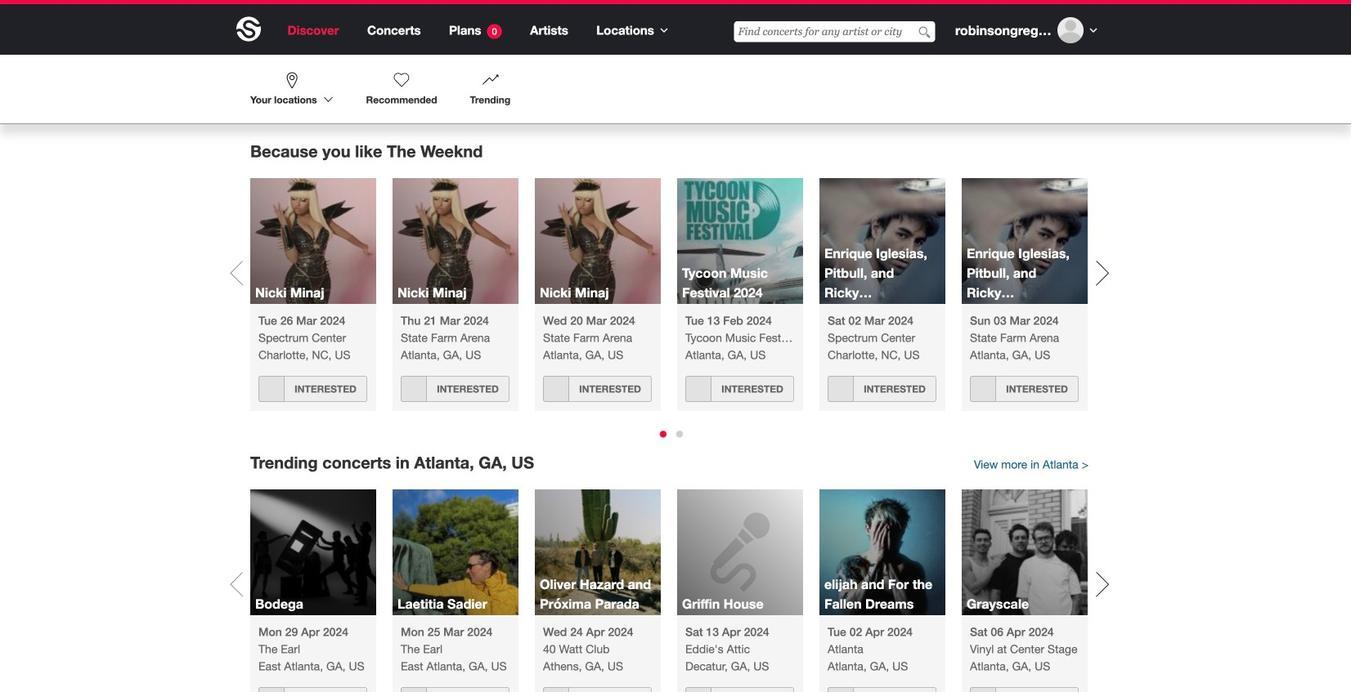 Task type: vqa. For each thing, say whether or not it's contained in the screenshot.
with
no



Task type: locate. For each thing, give the bounding box(es) containing it.
tab list
[[651, 425, 684, 448]]

search image
[[919, 26, 930, 38]]



Task type: describe. For each thing, give the bounding box(es) containing it.
Find concerts for any artist or city search field
[[734, 21, 935, 42]]

locations image
[[657, 23, 671, 38]]



